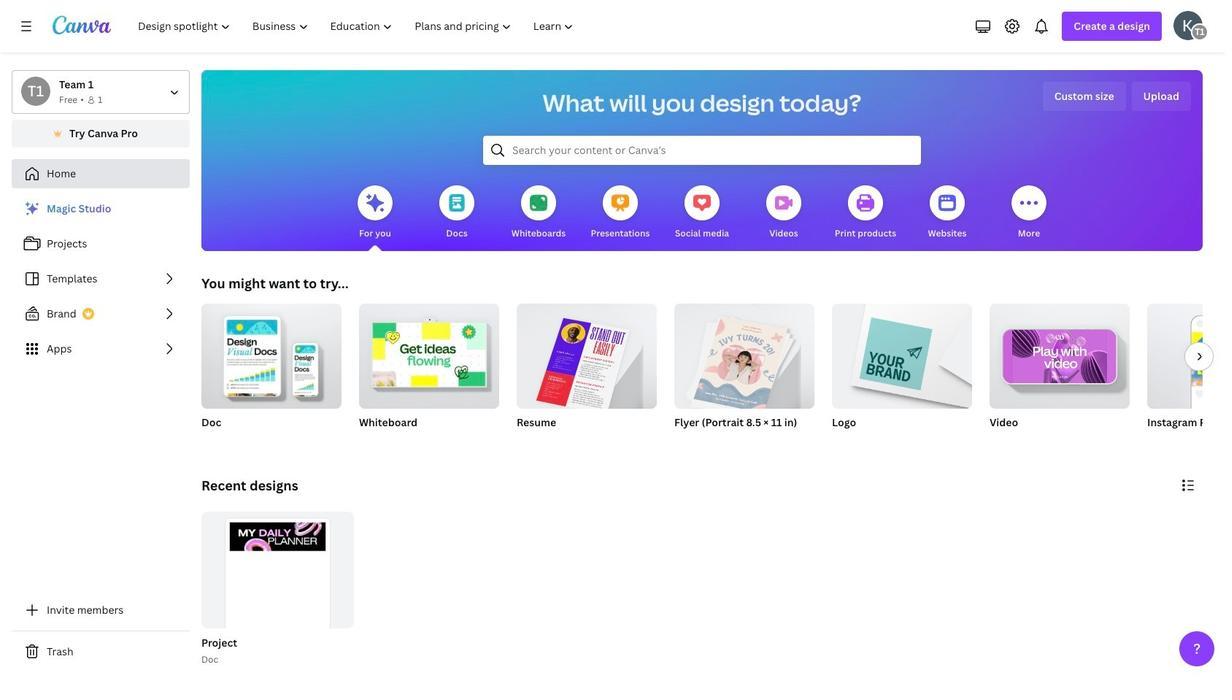 Task type: vqa. For each thing, say whether or not it's contained in the screenshot.
"Kendall Parks" image
yes



Task type: describe. For each thing, give the bounding box(es) containing it.
kendall parks image
[[1174, 11, 1203, 40]]

Search search field
[[512, 136, 892, 164]]

top level navigation element
[[128, 12, 586, 41]]

1 horizontal spatial team 1 element
[[1191, 23, 1209, 41]]

team 1 image
[[1191, 23, 1209, 41]]



Task type: locate. For each thing, give the bounding box(es) containing it.
0 vertical spatial team 1 element
[[1191, 23, 1209, 41]]

group
[[201, 298, 342, 448], [201, 298, 342, 409], [359, 298, 499, 448], [359, 298, 499, 409], [517, 298, 657, 448], [517, 298, 657, 415], [990, 298, 1130, 448], [990, 298, 1130, 409], [674, 304, 814, 448], [674, 304, 814, 413], [832, 304, 972, 448], [1147, 304, 1226, 448], [1147, 304, 1226, 409], [199, 512, 354, 667], [201, 512, 354, 667]]

team 1 image
[[21, 77, 50, 106]]

0 horizontal spatial team 1 element
[[21, 77, 50, 106]]

1 vertical spatial team 1 element
[[21, 77, 50, 106]]

team 1 element inside switch to another team button
[[21, 77, 50, 106]]

Switch to another team button
[[12, 70, 190, 114]]

list
[[12, 194, 190, 363]]

team 1 element
[[1191, 23, 1209, 41], [21, 77, 50, 106]]

None search field
[[483, 136, 921, 165]]



